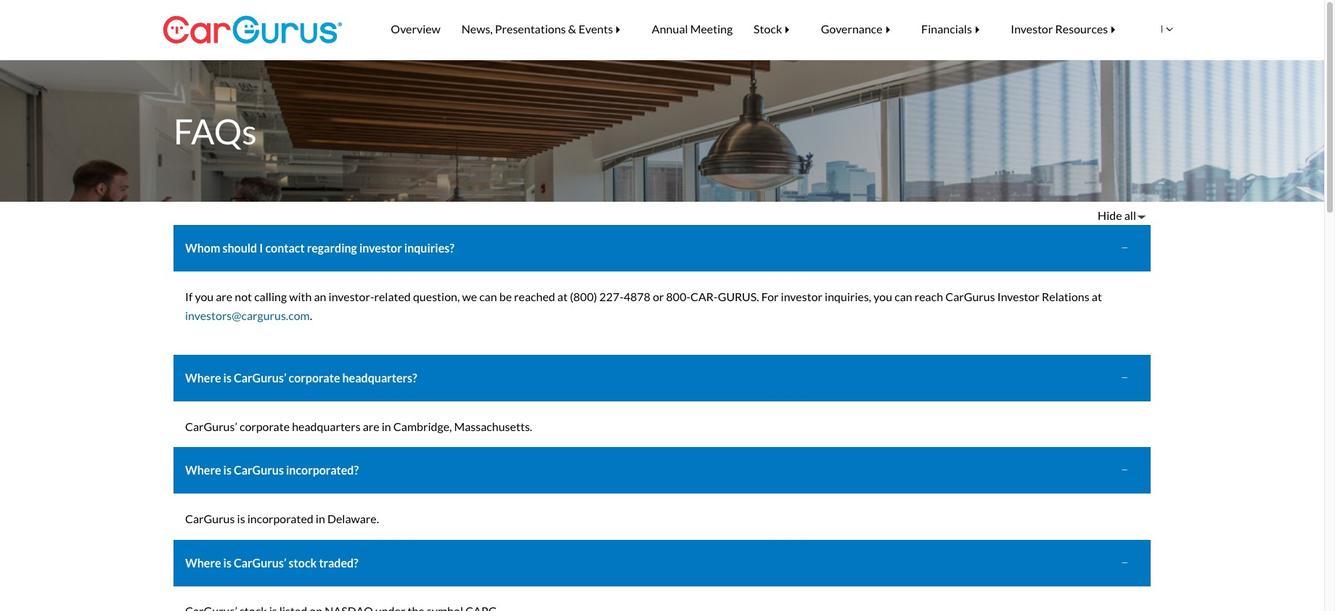 Task type: locate. For each thing, give the bounding box(es) containing it.
financials
[[922, 22, 973, 36]]

800-
[[667, 290, 691, 304]]

1 vertical spatial cargurus
[[234, 464, 284, 477]]

at
[[558, 290, 568, 304], [1092, 290, 1103, 304]]

0 vertical spatial investor
[[360, 241, 402, 255]]

in left cambridge,
[[382, 420, 391, 433]]

0 vertical spatial where
[[185, 371, 221, 385]]

annual meeting link
[[642, 12, 744, 46]]

relations
[[1042, 290, 1090, 304]]

menu bar
[[359, 0, 1159, 58]]

cargurus' corporate headquarters are in cambridge, massachusetts.
[[185, 420, 533, 433]]

investors@cargurus.com
[[185, 308, 310, 322]]

1 vertical spatial are
[[363, 420, 380, 433]]

you right the "inquiries,"
[[874, 290, 893, 304]]

hide all link
[[174, 207, 1151, 225]]

0 horizontal spatial can
[[480, 290, 497, 304]]

2 where from the top
[[185, 464, 221, 477]]

is for where is cargurus' corporate headquarters?
[[223, 371, 232, 385]]

where inside tab
[[185, 556, 221, 570]]

governance link
[[811, 12, 911, 46]]

can
[[480, 290, 497, 304], [895, 290, 913, 304]]

cargurus'
[[234, 371, 287, 385], [185, 420, 237, 433], [234, 556, 287, 570]]

1 horizontal spatial at
[[1092, 290, 1103, 304]]

where for where is cargurus' corporate headquarters?
[[185, 371, 221, 385]]

whom should i contact regarding investor inquiries? tab
[[174, 225, 1151, 273]]

0 vertical spatial in
[[382, 420, 391, 433]]

cargurus' for where is cargurus' stock traded?
[[234, 556, 287, 570]]

0 horizontal spatial you
[[195, 290, 214, 304]]

where is cargurus' corporate headquarters?
[[185, 371, 418, 385]]

headquarters?
[[343, 371, 418, 385]]

at left (800)
[[558, 290, 568, 304]]

you
[[195, 290, 214, 304], [874, 290, 893, 304]]

whom
[[185, 241, 220, 255]]

0 vertical spatial are
[[216, 290, 233, 304]]

1 vertical spatial where
[[185, 464, 221, 477]]

you right if
[[195, 290, 214, 304]]

calling
[[254, 290, 287, 304]]

2 vertical spatial cargurus
[[185, 512, 235, 526]]

0 horizontal spatial at
[[558, 290, 568, 304]]

1 vertical spatial cargurus'
[[185, 420, 237, 433]]

investor right regarding
[[360, 241, 402, 255]]

in
[[382, 420, 391, 433], [316, 512, 325, 526]]

governance
[[821, 22, 883, 36]]

is inside where is cargurus incorporated? tab panel
[[237, 512, 245, 526]]

0 vertical spatial cargurus'
[[234, 371, 287, 385]]

where is cargurus incorporated?
[[185, 464, 359, 477]]

investor right for
[[781, 290, 823, 304]]

cargurus
[[946, 290, 996, 304], [234, 464, 284, 477], [185, 512, 235, 526]]

1 horizontal spatial in
[[382, 420, 391, 433]]

if
[[185, 290, 193, 304]]

we
[[462, 290, 477, 304]]

1 vertical spatial in
[[316, 512, 325, 526]]

.
[[310, 308, 312, 322]]

investors@cargurus.com link
[[185, 308, 310, 322]]

incorporated
[[247, 512, 314, 526]]

where is cargurus' stock traded? tab panel
[[174, 591, 1151, 612]]

where for where is cargurus incorporated?
[[185, 464, 221, 477]]

investor inside the if you are not calling with an investor-related question, we can be reached at (800) 227-4878 or 800-car-gurus. for investor inquiries, you can reach cargurus investor relations at investors@cargurus.com .
[[998, 290, 1040, 304]]

news,
[[462, 22, 493, 36]]

1 can from the left
[[480, 290, 497, 304]]

where
[[185, 371, 221, 385], [185, 464, 221, 477], [185, 556, 221, 570]]

are
[[216, 290, 233, 304], [363, 420, 380, 433]]

cargurus left the incorporated
[[185, 512, 235, 526]]

corporate inside tab
[[289, 371, 340, 385]]

corporate
[[289, 371, 340, 385], [240, 420, 290, 433]]

investor
[[1011, 22, 1054, 36], [998, 290, 1040, 304]]

cargurus up the incorporated
[[234, 464, 284, 477]]

0 vertical spatial cargurus
[[946, 290, 996, 304]]

stock
[[289, 556, 317, 570]]

1 vertical spatial investor
[[998, 290, 1040, 304]]

meeting
[[691, 22, 733, 36]]

regarding
[[307, 241, 357, 255]]

massachusetts.
[[454, 420, 533, 433]]

1 horizontal spatial you
[[874, 290, 893, 304]]

2 vertical spatial where
[[185, 556, 221, 570]]

reach
[[915, 290, 944, 304]]

cargurus right reach
[[946, 290, 996, 304]]

can left be
[[480, 290, 497, 304]]

1 at from the left
[[558, 290, 568, 304]]

&
[[568, 22, 577, 36]]

1 where from the top
[[185, 371, 221, 385]]

inquiries?
[[404, 241, 455, 255]]

1 horizontal spatial are
[[363, 420, 380, 433]]

is
[[223, 371, 232, 385], [223, 464, 232, 477], [237, 512, 245, 526], [223, 556, 232, 570]]

investor
[[360, 241, 402, 255], [781, 290, 823, 304]]

is for where is cargurus' stock traded?
[[223, 556, 232, 570]]

4878
[[624, 290, 651, 304]]

1 horizontal spatial investor
[[781, 290, 823, 304]]

stock link
[[744, 12, 811, 46]]

in inside where is cargurus' corporate headquarters? 'tab panel'
[[382, 420, 391, 433]]

corporate up headquarters
[[289, 371, 340, 385]]

1 horizontal spatial can
[[895, 290, 913, 304]]

not
[[235, 290, 252, 304]]

corporate up where is cargurus incorporated?
[[240, 420, 290, 433]]

are inside where is cargurus' corporate headquarters? 'tab panel'
[[363, 420, 380, 433]]

incorporated?
[[286, 464, 359, 477]]

be
[[500, 290, 512, 304]]

is inside where is cargurus' stock traded? tab
[[223, 556, 232, 570]]

is inside where is cargurus' corporate headquarters? tab
[[223, 371, 232, 385]]

1 vertical spatial corporate
[[240, 420, 290, 433]]

0 vertical spatial corporate
[[289, 371, 340, 385]]

cargurus inside tab
[[234, 464, 284, 477]]

should
[[223, 241, 257, 255]]

0 horizontal spatial are
[[216, 290, 233, 304]]

cargurus' inside tab
[[234, 556, 287, 570]]

(800)
[[570, 290, 597, 304]]

3 where from the top
[[185, 556, 221, 570]]

0 horizontal spatial investor
[[360, 241, 402, 255]]

cargurus' for where is cargurus' corporate headquarters?
[[234, 371, 287, 385]]

delaware.
[[328, 512, 379, 526]]

investor left relations
[[998, 290, 1040, 304]]

cargurus' inside tab
[[234, 371, 287, 385]]

hide
[[1098, 209, 1123, 222]]

where is cargurus' stock traded?
[[185, 556, 359, 570]]

resources
[[1056, 22, 1109, 36]]

with
[[289, 290, 312, 304]]

0 horizontal spatial in
[[316, 512, 325, 526]]

are right headquarters
[[363, 420, 380, 433]]

where is cargurus' corporate headquarters? tab panel
[[174, 406, 1151, 448]]

where is cargurus incorporated? tab
[[174, 448, 1151, 495]]

investor left the resources
[[1011, 22, 1054, 36]]

at right relations
[[1092, 290, 1103, 304]]

0 vertical spatial investor
[[1011, 22, 1054, 36]]

1 vertical spatial investor
[[781, 290, 823, 304]]

gurus.
[[718, 290, 760, 304]]

hide all
[[1098, 209, 1137, 222]]

presentations
[[495, 22, 566, 36]]

menu bar containing overview
[[359, 0, 1159, 58]]

is inside where is cargurus incorporated? tab
[[223, 464, 232, 477]]

2 can from the left
[[895, 290, 913, 304]]

2 vertical spatial cargurus'
[[234, 556, 287, 570]]

in left delaware.
[[316, 512, 325, 526]]

227-
[[600, 290, 624, 304]]

inquiries,
[[825, 290, 872, 304]]

are left not
[[216, 290, 233, 304]]

are inside the if you are not calling with an investor-related question, we can be reached at (800) 227-4878 or 800-car-gurus. for investor inquiries, you can reach cargurus investor relations at investors@cargurus.com .
[[216, 290, 233, 304]]

can left reach
[[895, 290, 913, 304]]



Task type: describe. For each thing, give the bounding box(es) containing it.
related
[[374, 290, 411, 304]]

news, presentations & events link
[[451, 12, 642, 46]]

overview
[[391, 22, 441, 36]]

2 at from the left
[[1092, 290, 1103, 304]]

en
[[1150, 22, 1164, 35]]

headquarters
[[292, 420, 361, 433]]

investor inside tab
[[360, 241, 402, 255]]

cargurus inside the if you are not calling with an investor-related question, we can be reached at (800) 227-4878 or 800-car-gurus. for investor inquiries, you can reach cargurus investor relations at investors@cargurus.com .
[[946, 290, 996, 304]]

stock
[[754, 22, 783, 36]]

cargurus' inside 'tab panel'
[[185, 420, 237, 433]]

investor-
[[329, 290, 374, 304]]

if you are not calling with an investor-related question, we can be reached at (800) 227-4878 or 800-car-gurus. for investor inquiries, you can reach cargurus investor relations at investors@cargurus.com .
[[185, 290, 1103, 322]]

corporate inside 'tab panel'
[[240, 420, 290, 433]]

reached
[[514, 290, 556, 304]]

all
[[1125, 209, 1137, 222]]

or
[[653, 290, 664, 304]]

for
[[762, 290, 779, 304]]

i
[[260, 241, 263, 255]]

whom should i contact regarding investor inquiries? tab panel
[[174, 276, 1151, 355]]

is for cargurus is incorporated in delaware.
[[237, 512, 245, 526]]

is for where is cargurus incorporated?
[[223, 464, 232, 477]]

annual meeting
[[652, 22, 733, 36]]

financials link
[[911, 12, 1001, 46]]

overview link
[[381, 12, 451, 46]]

1 you from the left
[[195, 290, 214, 304]]

an
[[314, 290, 327, 304]]

annual
[[652, 22, 688, 36]]

question,
[[413, 290, 460, 304]]

where for where is cargurus' stock traded?
[[185, 556, 221, 570]]

whom should i contact regarding investor inquiries?
[[185, 241, 455, 255]]

events
[[579, 22, 613, 36]]

investor resources
[[1011, 22, 1109, 36]]

in inside tab panel
[[316, 512, 325, 526]]

investor inside the if you are not calling with an investor-related question, we can be reached at (800) 227-4878 or 800-car-gurus. for investor inquiries, you can reach cargurus investor relations at investors@cargurus.com .
[[781, 290, 823, 304]]

car-
[[691, 290, 718, 304]]

cargurus logo image
[[163, 0, 343, 60]]

news, presentations & events
[[462, 22, 613, 36]]

faqs
[[174, 110, 257, 152]]

cargurus is incorporated in delaware.
[[185, 512, 379, 526]]

investor inside menu bar
[[1011, 22, 1054, 36]]

investor resources link
[[1001, 12, 1137, 46]]

cambridge,
[[394, 420, 452, 433]]

where is cargurus' stock traded? tab
[[174, 540, 1151, 587]]

2 you from the left
[[874, 290, 893, 304]]

where is cargurus incorporated? tab panel
[[174, 498, 1151, 540]]

en button
[[1126, 8, 1182, 50]]

traded?
[[319, 556, 359, 570]]

where is cargurus' corporate headquarters? tab
[[174, 355, 1151, 402]]

cargurus inside tab panel
[[185, 512, 235, 526]]

contact
[[265, 241, 305, 255]]



Task type: vqa. For each thing, say whether or not it's contained in the screenshot.
Traded?
yes



